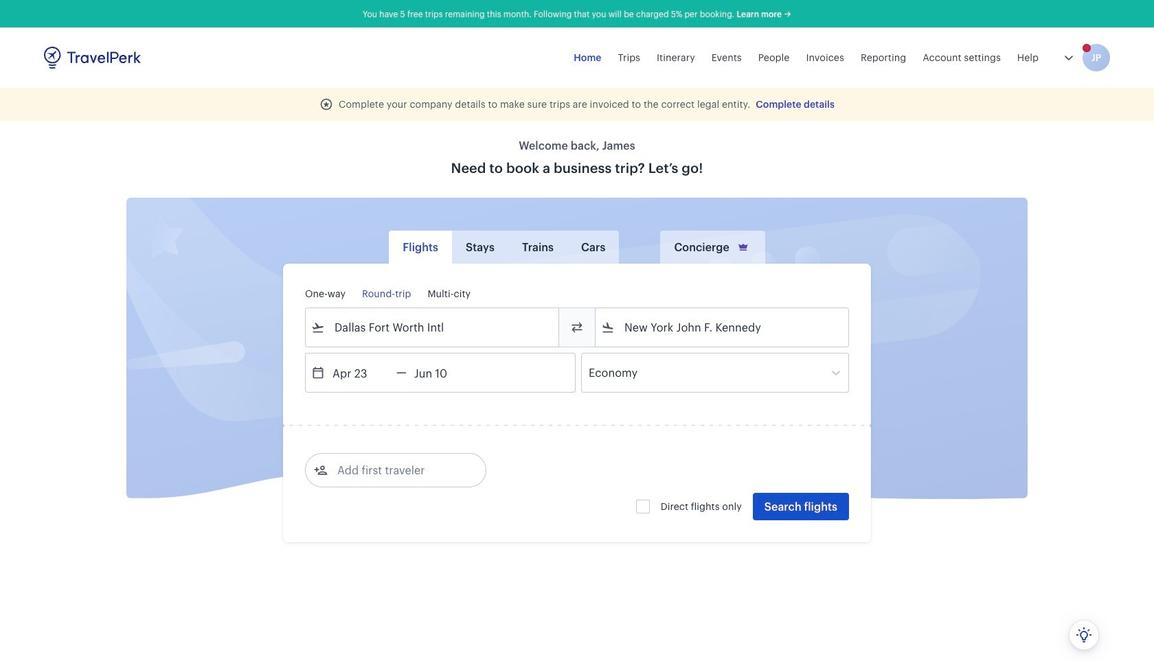 Task type: locate. For each thing, give the bounding box(es) containing it.
Add first traveler search field
[[328, 460, 471, 482]]

From search field
[[325, 317, 541, 339]]



Task type: describe. For each thing, give the bounding box(es) containing it.
Return text field
[[407, 354, 478, 393]]

To search field
[[615, 317, 831, 339]]

Depart text field
[[325, 354, 397, 393]]



Task type: vqa. For each thing, say whether or not it's contained in the screenshot.
Calendar application
no



